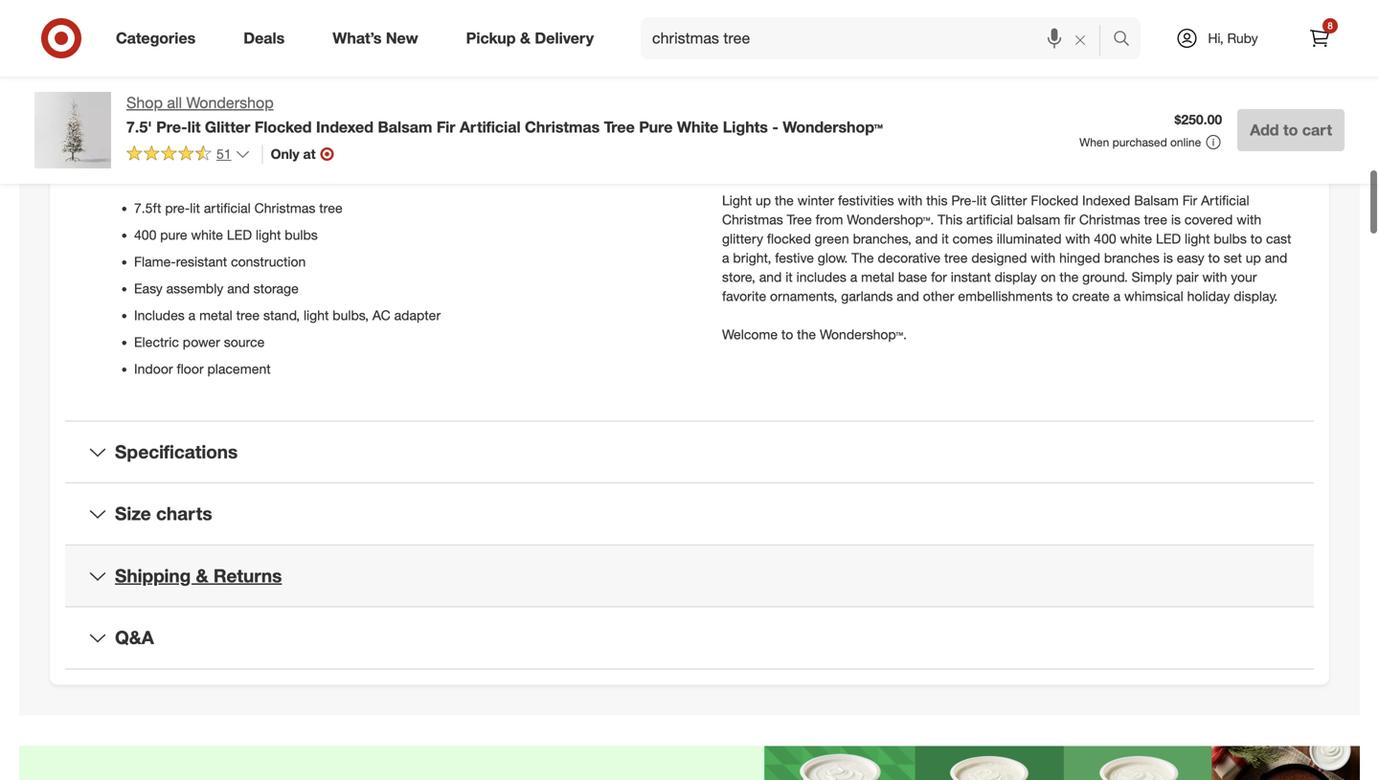 Task type: describe. For each thing, give the bounding box(es) containing it.
winter
[[798, 192, 835, 209]]

garlands
[[841, 288, 893, 305]]

glitter inside the shop all wondershop 7.5' pre-lit glitter flocked indexed balsam fir artificial christmas tree pure white lights - wondershop™
[[205, 118, 250, 136]]

& for pickup
[[520, 29, 531, 47]]

$250.00
[[1175, 111, 1223, 128]]

christmas right fir
[[1080, 211, 1141, 228]]

7.5ft
[[134, 200, 161, 216]]

for
[[931, 269, 947, 285]]

illuminated
[[997, 230, 1062, 247]]

storage
[[254, 280, 299, 297]]

size charts
[[115, 503, 212, 525]]

-
[[773, 118, 779, 136]]

artificial inside light up the winter festivities with this pre-lit glitter flocked indexed balsam fir artificial christmas tree from wondershop™. this artificial balsam fir christmas tree is covered with glittery flocked green branches, and it comes illuminated with 400 white led light bulbs to cast a bright, festive glow. the decorative tree designed with hinged branches is easy to set up and store, and it includes a metal base for instant display on the ground. simply pair with your favorite ornaments, garlands and other embellishments to create a whimsical holiday display.
[[967, 211, 1014, 228]]

with up hinged at the top right
[[1066, 230, 1091, 247]]

store,
[[722, 269, 756, 285]]

q&a button
[[65, 608, 1314, 669]]

welcome to the wondershop™.
[[722, 326, 907, 343]]

What can we help you find? suggestions appear below search field
[[641, 17, 1118, 59]]

size charts button
[[65, 484, 1314, 545]]

the for wondershop™.
[[797, 326, 816, 343]]

instant
[[951, 269, 991, 285]]

ornaments,
[[770, 288, 838, 305]]

specifications button
[[65, 422, 1314, 483]]

display
[[995, 269, 1037, 285]]

easy assembly and storage
[[134, 280, 299, 297]]

shipping
[[115, 565, 191, 587]]

stand,
[[263, 307, 300, 324]]

and up decorative at the top right of the page
[[916, 230, 938, 247]]

0 horizontal spatial bulbs
[[285, 227, 318, 243]]

cart
[[1303, 121, 1333, 139]]

a up the store,
[[722, 249, 730, 266]]

shipping & returns button
[[65, 546, 1314, 607]]

shop
[[126, 93, 163, 112]]

your
[[1231, 269, 1257, 285]]

flocked inside the shop all wondershop 7.5' pre-lit glitter flocked indexed balsam fir artificial christmas tree pure white lights - wondershop™
[[255, 118, 312, 136]]

delivery
[[535, 29, 594, 47]]

search button
[[1105, 17, 1151, 63]]

festive
[[775, 249, 814, 266]]

decorative
[[878, 249, 941, 266]]

create
[[1073, 288, 1110, 305]]

source
[[224, 334, 265, 351]]

bright,
[[733, 249, 772, 266]]

details
[[115, 115, 175, 137]]

balsam inside light up the winter festivities with this pre-lit glitter flocked indexed balsam fir artificial christmas tree from wondershop™. this artificial balsam fir christmas tree is covered with glittery flocked green branches, and it comes illuminated with 400 white led light bulbs to cast a bright, festive glow. the decorative tree designed with hinged branches is easy to set up and store, and it includes a metal base for instant display on the ground. simply pair with your favorite ornaments, garlands and other embellishments to create a whimsical holiday display.
[[1135, 192, 1179, 209]]

base
[[898, 269, 928, 285]]

artificial inside the shop all wondershop 7.5' pre-lit glitter flocked indexed balsam fir artificial christmas tree pure white lights - wondershop™
[[460, 118, 521, 136]]

flame-
[[134, 253, 176, 270]]

categories link
[[100, 17, 220, 59]]

size
[[115, 503, 151, 525]]

this inside light up the winter festivities with this pre-lit glitter flocked indexed balsam fir artificial christmas tree from wondershop™. this artificial balsam fir christmas tree is covered with glittery flocked green branches, and it comes illuminated with 400 white led light bulbs to cast a bright, festive glow. the decorative tree designed with hinged branches is easy to set up and store, and it includes a metal base for instant display on the ground. simply pair with your favorite ornaments, garlands and other embellishments to create a whimsical holiday display.
[[927, 192, 948, 209]]

glow.
[[818, 249, 848, 266]]

what's
[[333, 29, 382, 47]]

placement
[[207, 361, 271, 377]]

& for shipping
[[196, 565, 208, 587]]

branches
[[1104, 249, 1160, 266]]

bulbs inside light up the winter festivities with this pre-lit glitter flocked indexed balsam fir artificial christmas tree from wondershop™. this artificial balsam fir christmas tree is covered with glittery flocked green branches, and it comes illuminated with 400 white led light bulbs to cast a bright, festive glow. the decorative tree designed with hinged branches is easy to set up and store, and it includes a metal base for instant display on the ground. simply pair with your favorite ornaments, garlands and other embellishments to create a whimsical holiday display.
[[1214, 230, 1247, 247]]

festivities
[[838, 192, 894, 209]]

indexed inside light up the winter festivities with this pre-lit glitter flocked indexed balsam fir artificial christmas tree from wondershop™. this artificial balsam fir christmas tree is covered with glittery flocked green branches, and it comes illuminated with 400 white led light bulbs to cast a bright, festive glow. the decorative tree designed with hinged branches is easy to set up and store, and it includes a metal base for instant display on the ground. simply pair with your favorite ornaments, garlands and other embellishments to create a whimsical holiday display.
[[1083, 192, 1131, 209]]

8
[[1328, 20, 1333, 32]]

all
[[167, 93, 182, 112]]

green
[[815, 230, 850, 247]]

0 horizontal spatial light
[[256, 227, 281, 243]]

fir inside the shop all wondershop 7.5' pre-lit glitter flocked indexed balsam fir artificial christmas tree pure white lights - wondershop™
[[437, 118, 456, 136]]

flocked
[[767, 230, 811, 247]]

with right covered
[[1237, 211, 1262, 228]]

power
[[183, 334, 220, 351]]

and down the flame-resistant construction
[[227, 280, 250, 297]]

bulbs,
[[333, 307, 369, 324]]

lit inside light up the winter festivities with this pre-lit glitter flocked indexed balsam fir artificial christmas tree from wondershop™. this artificial balsam fir christmas tree is covered with glittery flocked green branches, and it comes illuminated with 400 white led light bulbs to cast a bright, festive glow. the decorative tree designed with hinged branches is easy to set up and store, and it includes a metal base for instant display on the ground. simply pair with your favorite ornaments, garlands and other embellishments to create a whimsical holiday display.
[[977, 192, 987, 209]]

add to cart
[[1250, 121, 1333, 139]]

shop all wondershop 7.5' pre-lit glitter flocked indexed balsam fir artificial christmas tree pure white lights - wondershop™
[[126, 93, 883, 136]]

and down the 'bright,'
[[759, 269, 782, 285]]

a down "ground."
[[1114, 288, 1121, 305]]

easy
[[134, 280, 163, 297]]

resistant
[[176, 253, 227, 270]]

only
[[271, 145, 300, 162]]

the
[[852, 249, 874, 266]]

lit inside the shop all wondershop 7.5' pre-lit glitter flocked indexed balsam fir artificial christmas tree pure white lights - wondershop™
[[187, 118, 201, 136]]

0 horizontal spatial artificial
[[204, 200, 251, 216]]

when
[[1080, 135, 1110, 149]]

flame-resistant construction
[[134, 253, 306, 270]]

shipping & returns
[[115, 565, 282, 587]]

0 vertical spatial is
[[1172, 211, 1181, 228]]

about
[[610, 37, 673, 64]]

set
[[1224, 249, 1242, 266]]

pre-
[[165, 200, 190, 216]]

indoor floor placement
[[134, 361, 271, 377]]

on
[[1041, 269, 1056, 285]]

electric
[[134, 334, 179, 351]]

embellishments
[[958, 288, 1053, 305]]

new
[[386, 29, 418, 47]]

with up holiday
[[1203, 269, 1228, 285]]

wondershop™
[[783, 118, 883, 136]]

8 link
[[1299, 17, 1341, 59]]

2 horizontal spatial the
[[1060, 269, 1079, 285]]

ac
[[373, 307, 391, 324]]

0 horizontal spatial metal
[[199, 307, 233, 324]]

designed
[[972, 249, 1027, 266]]

7.5ft pre-lit artificial christmas tree
[[134, 200, 343, 216]]

white
[[677, 118, 719, 136]]

pickup & delivery
[[466, 29, 594, 47]]

1 horizontal spatial up
[[1246, 249, 1262, 266]]

search
[[1105, 31, 1151, 49]]

at
[[303, 145, 316, 162]]

q&a
[[115, 627, 154, 649]]



Task type: vqa. For each thing, say whether or not it's contained in the screenshot.
the leftmost it
yes



Task type: locate. For each thing, give the bounding box(es) containing it.
0 horizontal spatial flocked
[[255, 118, 312, 136]]

ruby
[[1228, 30, 1259, 46]]

1 horizontal spatial bulbs
[[1214, 230, 1247, 247]]

only at
[[271, 145, 316, 162]]

1 horizontal spatial light
[[304, 307, 329, 324]]

&
[[520, 29, 531, 47], [196, 565, 208, 587]]

fir
[[437, 118, 456, 136], [1183, 192, 1198, 209]]

51 link
[[126, 145, 251, 167]]

pickup & delivery link
[[450, 17, 618, 59]]

a down the
[[851, 269, 858, 285]]

2 vertical spatial the
[[797, 326, 816, 343]]

this
[[938, 211, 963, 228]]

with right festivities
[[898, 192, 923, 209]]

pre- inside light up the winter festivities with this pre-lit glitter flocked indexed balsam fir artificial christmas tree from wondershop™. this artificial balsam fir christmas tree is covered with glittery flocked green branches, and it comes illuminated with 400 white led light bulbs to cast a bright, festive glow. the decorative tree designed with hinged branches is easy to set up and store, and it includes a metal base for instant display on the ground. simply pair with your favorite ornaments, garlands and other embellishments to create a whimsical holiday display.
[[952, 192, 977, 209]]

1 vertical spatial metal
[[199, 307, 233, 324]]

led inside light up the winter festivities with this pre-lit glitter flocked indexed balsam fir artificial christmas tree from wondershop™. this artificial balsam fir christmas tree is covered with glittery flocked green branches, and it comes illuminated with 400 white led light bulbs to cast a bright, festive glow. the decorative tree designed with hinged branches is easy to set up and store, and it includes a metal base for instant display on the ground. simply pair with your favorite ornaments, garlands and other embellishments to create a whimsical holiday display.
[[1156, 230, 1181, 247]]

deals link
[[227, 17, 309, 59]]

details button
[[65, 95, 1314, 156]]

tree up the flocked
[[787, 211, 812, 228]]

pickup
[[466, 29, 516, 47]]

with
[[898, 192, 923, 209], [1237, 211, 1262, 228], [1066, 230, 1091, 247], [1031, 249, 1056, 266], [1203, 269, 1228, 285]]

up right set
[[1246, 249, 1262, 266]]

400 up hinged at the top right
[[1094, 230, 1117, 247]]

returns
[[214, 565, 282, 587]]

0 horizontal spatial this
[[679, 37, 718, 64]]

includes
[[797, 269, 847, 285]]

0 horizontal spatial tree
[[604, 118, 635, 136]]

1 vertical spatial the
[[1060, 269, 1079, 285]]

7.5'
[[126, 118, 152, 136]]

51
[[217, 145, 231, 162]]

0 horizontal spatial 400
[[134, 227, 157, 243]]

1 vertical spatial it
[[786, 269, 793, 285]]

0 vertical spatial metal
[[861, 269, 895, 285]]

bulbs up construction
[[285, 227, 318, 243]]

led up easy
[[1156, 230, 1181, 247]]

1 vertical spatial &
[[196, 565, 208, 587]]

0 vertical spatial wondershop™.
[[847, 211, 934, 228]]

ground.
[[1083, 269, 1128, 285]]

wondershop™. down 'garlands'
[[820, 326, 907, 343]]

item
[[724, 37, 769, 64]]

0 horizontal spatial white
[[191, 227, 223, 243]]

advertisement region
[[19, 747, 1360, 781]]

1 horizontal spatial tree
[[787, 211, 812, 228]]

with up on
[[1031, 249, 1056, 266]]

1 horizontal spatial the
[[797, 326, 816, 343]]

0 vertical spatial flocked
[[255, 118, 312, 136]]

0 horizontal spatial up
[[756, 192, 771, 209]]

1 vertical spatial tree
[[787, 211, 812, 228]]

1 horizontal spatial it
[[942, 230, 949, 247]]

& right pickup
[[520, 29, 531, 47]]

0 vertical spatial artificial
[[460, 118, 521, 136]]

0 vertical spatial indexed
[[316, 118, 374, 136]]

light left bulbs,
[[304, 307, 329, 324]]

balsam down the new
[[378, 118, 432, 136]]

balsam
[[378, 118, 432, 136], [1135, 192, 1179, 209]]

1 horizontal spatial pre-
[[952, 192, 977, 209]]

the left winter
[[775, 192, 794, 209]]

0 horizontal spatial fir
[[437, 118, 456, 136]]

1 vertical spatial glitter
[[991, 192, 1027, 209]]

0 horizontal spatial it
[[786, 269, 793, 285]]

flocked up only
[[255, 118, 312, 136]]

to
[[1284, 121, 1299, 139], [1251, 230, 1263, 247], [1209, 249, 1220, 266], [1057, 288, 1069, 305], [782, 326, 794, 343]]

400 inside light up the winter festivities with this pre-lit glitter flocked indexed balsam fir artificial christmas tree from wondershop™. this artificial balsam fir christmas tree is covered with glittery flocked green branches, and it comes illuminated with 400 white led light bulbs to cast a bright, festive glow. the decorative tree designed with hinged branches is easy to set up and store, and it includes a metal base for instant display on the ground. simply pair with your favorite ornaments, garlands and other embellishments to create a whimsical holiday display.
[[1094, 230, 1117, 247]]

1 vertical spatial fir
[[1183, 192, 1198, 209]]

this left item at the right top of the page
[[679, 37, 718, 64]]

pre- down all
[[156, 118, 187, 136]]

artificial up comes
[[967, 211, 1014, 228]]

1 horizontal spatial &
[[520, 29, 531, 47]]

lit up comes
[[977, 192, 987, 209]]

light inside light up the winter festivities with this pre-lit glitter flocked indexed balsam fir artificial christmas tree from wondershop™. this artificial balsam fir christmas tree is covered with glittery flocked green branches, and it comes illuminated with 400 white led light bulbs to cast a bright, festive glow. the decorative tree designed with hinged branches is easy to set up and store, and it includes a metal base for instant display on the ground. simply pair with your favorite ornaments, garlands and other embellishments to create a whimsical holiday display.
[[1185, 230, 1211, 247]]

this
[[679, 37, 718, 64], [927, 192, 948, 209]]

tree inside light up the winter festivities with this pre-lit glitter flocked indexed balsam fir artificial christmas tree from wondershop™. this artificial balsam fir christmas tree is covered with glittery flocked green branches, and it comes illuminated with 400 white led light bulbs to cast a bright, festive glow. the decorative tree designed with hinged branches is easy to set up and store, and it includes a metal base for instant display on the ground. simply pair with your favorite ornaments, garlands and other embellishments to create a whimsical holiday display.
[[787, 211, 812, 228]]

1 horizontal spatial flocked
[[1031, 192, 1079, 209]]

to left cast
[[1251, 230, 1263, 247]]

light up construction
[[256, 227, 281, 243]]

artificial down pickup
[[460, 118, 521, 136]]

covered
[[1185, 211, 1233, 228]]

is left covered
[[1172, 211, 1181, 228]]

and
[[916, 230, 938, 247], [1265, 249, 1288, 266], [759, 269, 782, 285], [227, 280, 250, 297], [897, 288, 920, 305]]

wondershop™.
[[847, 211, 934, 228], [820, 326, 907, 343]]

white inside light up the winter festivities with this pre-lit glitter flocked indexed balsam fir artificial christmas tree from wondershop™. this artificial balsam fir christmas tree is covered with glittery flocked green branches, and it comes illuminated with 400 white led light bulbs to cast a bright, festive glow. the decorative tree designed with hinged branches is easy to set up and store, and it includes a metal base for instant display on the ground. simply pair with your favorite ornaments, garlands and other embellishments to create a whimsical holiday display.
[[1120, 230, 1153, 247]]

tree
[[319, 200, 343, 216], [1144, 211, 1168, 228], [945, 249, 968, 266], [236, 307, 260, 324]]

to left create
[[1057, 288, 1069, 305]]

flocked up fir
[[1031, 192, 1079, 209]]

glitter inside light up the winter festivities with this pre-lit glitter flocked indexed balsam fir artificial christmas tree from wondershop™. this artificial balsam fir christmas tree is covered with glittery flocked green branches, and it comes illuminated with 400 white led light bulbs to cast a bright, festive glow. the decorative tree designed with hinged branches is easy to set up and store, and it includes a metal base for instant display on the ground. simply pair with your favorite ornaments, garlands and other embellishments to create a whimsical holiday display.
[[991, 192, 1027, 209]]

lit up 400 pure white led light bulbs
[[190, 200, 200, 216]]

hi, ruby
[[1208, 30, 1259, 46]]

pair
[[1176, 269, 1199, 285]]

400
[[134, 227, 157, 243], [1094, 230, 1117, 247]]

0 horizontal spatial led
[[227, 227, 252, 243]]

christmas inside the shop all wondershop 7.5' pre-lit glitter flocked indexed balsam fir artificial christmas tree pure white lights - wondershop™
[[525, 118, 600, 136]]

the for winter
[[775, 192, 794, 209]]

1 horizontal spatial white
[[1120, 230, 1153, 247]]

white up the branches
[[1120, 230, 1153, 247]]

0 horizontal spatial pre-
[[156, 118, 187, 136]]

metal up 'garlands'
[[861, 269, 895, 285]]

up right light
[[756, 192, 771, 209]]

1 vertical spatial flocked
[[1031, 192, 1079, 209]]

what's new
[[333, 29, 418, 47]]

construction
[[231, 253, 306, 270]]

0 horizontal spatial artificial
[[460, 118, 521, 136]]

tree
[[604, 118, 635, 136], [787, 211, 812, 228]]

to inside button
[[1284, 121, 1299, 139]]

to right add
[[1284, 121, 1299, 139]]

comes
[[953, 230, 993, 247]]

& inside shipping & returns dropdown button
[[196, 565, 208, 587]]

lit up 51 link
[[187, 118, 201, 136]]

artificial up 400 pure white led light bulbs
[[204, 200, 251, 216]]

purchased
[[1113, 135, 1168, 149]]

wondershop
[[186, 93, 274, 112]]

led down 7.5ft pre-lit artificial christmas tree on the left
[[227, 227, 252, 243]]

metal inside light up the winter festivities with this pre-lit glitter flocked indexed balsam fir artificial christmas tree from wondershop™. this artificial balsam fir christmas tree is covered with glittery flocked green branches, and it comes illuminated with 400 white led light bulbs to cast a bright, festive glow. the decorative tree designed with hinged branches is easy to set up and store, and it includes a metal base for instant display on the ground. simply pair with your favorite ornaments, garlands and other embellishments to create a whimsical holiday display.
[[861, 269, 895, 285]]

christmas up glittery
[[722, 211, 783, 228]]

0 vertical spatial fir
[[437, 118, 456, 136]]

what's new link
[[316, 17, 442, 59]]

0 vertical spatial glitter
[[205, 118, 250, 136]]

online
[[1171, 135, 1202, 149]]

balsam inside the shop all wondershop 7.5' pre-lit glitter flocked indexed balsam fir artificial christmas tree pure white lights - wondershop™
[[378, 118, 432, 136]]

pre- inside the shop all wondershop 7.5' pre-lit glitter flocked indexed balsam fir artificial christmas tree pure white lights - wondershop™
[[156, 118, 187, 136]]

to left set
[[1209, 249, 1220, 266]]

it
[[942, 230, 949, 247], [786, 269, 793, 285]]

about this item
[[610, 37, 769, 64]]

1 vertical spatial indexed
[[1083, 192, 1131, 209]]

this up this
[[927, 192, 948, 209]]

1 vertical spatial pre-
[[952, 192, 977, 209]]

0 vertical spatial tree
[[604, 118, 635, 136]]

artificial inside light up the winter festivities with this pre-lit glitter flocked indexed balsam fir artificial christmas tree from wondershop™. this artificial balsam fir christmas tree is covered with glittery flocked green branches, and it comes illuminated with 400 white led light bulbs to cast a bright, festive glow. the decorative tree designed with hinged branches is easy to set up and store, and it includes a metal base for instant display on the ground. simply pair with your favorite ornaments, garlands and other embellishments to create a whimsical holiday display.
[[1202, 192, 1250, 209]]

400 down the 7.5ft
[[134, 227, 157, 243]]

1 horizontal spatial this
[[927, 192, 948, 209]]

0 vertical spatial &
[[520, 29, 531, 47]]

flocked
[[255, 118, 312, 136], [1031, 192, 1079, 209]]

is
[[1172, 211, 1181, 228], [1164, 249, 1174, 266]]

assembly
[[166, 280, 224, 297]]

1 horizontal spatial glitter
[[991, 192, 1027, 209]]

hi,
[[1208, 30, 1224, 46]]

to right welcome
[[782, 326, 794, 343]]

glitter down wondershop
[[205, 118, 250, 136]]

balsam down when purchased online
[[1135, 192, 1179, 209]]

is left easy
[[1164, 249, 1174, 266]]

0 vertical spatial this
[[679, 37, 718, 64]]

0 horizontal spatial glitter
[[205, 118, 250, 136]]

favorite
[[722, 288, 767, 305]]

1 horizontal spatial fir
[[1183, 192, 1198, 209]]

0 horizontal spatial &
[[196, 565, 208, 587]]

the right on
[[1060, 269, 1079, 285]]

flocked inside light up the winter festivities with this pre-lit glitter flocked indexed balsam fir artificial christmas tree from wondershop™. this artificial balsam fir christmas tree is covered with glittery flocked green branches, and it comes illuminated with 400 white led light bulbs to cast a bright, festive glow. the decorative tree designed with hinged branches is easy to set up and store, and it includes a metal base for instant display on the ground. simply pair with your favorite ornaments, garlands and other embellishments to create a whimsical holiday display.
[[1031, 192, 1079, 209]]

christmas down only
[[254, 200, 316, 216]]

up
[[756, 192, 771, 209], [1246, 249, 1262, 266]]

1 vertical spatial balsam
[[1135, 192, 1179, 209]]

& inside pickup & delivery link
[[520, 29, 531, 47]]

2 horizontal spatial light
[[1185, 230, 1211, 247]]

a down assembly
[[188, 307, 196, 324]]

1 horizontal spatial artificial
[[967, 211, 1014, 228]]

christmas down the delivery
[[525, 118, 600, 136]]

tree inside the shop all wondershop 7.5' pre-lit glitter flocked indexed balsam fir artificial christmas tree pure white lights - wondershop™
[[604, 118, 635, 136]]

glitter up balsam
[[991, 192, 1027, 209]]

0 vertical spatial balsam
[[378, 118, 432, 136]]

0 vertical spatial pre-
[[156, 118, 187, 136]]

1 horizontal spatial 400
[[1094, 230, 1117, 247]]

pre- up this
[[952, 192, 977, 209]]

specifications
[[115, 441, 238, 463]]

0 horizontal spatial the
[[775, 192, 794, 209]]

the down ornaments,
[[797, 326, 816, 343]]

branches,
[[853, 230, 912, 247]]

it down this
[[942, 230, 949, 247]]

1 horizontal spatial balsam
[[1135, 192, 1179, 209]]

add
[[1250, 121, 1280, 139]]

glittery
[[722, 230, 764, 247]]

bulbs up set
[[1214, 230, 1247, 247]]

0 horizontal spatial balsam
[[378, 118, 432, 136]]

1 vertical spatial up
[[1246, 249, 1262, 266]]

the
[[775, 192, 794, 209], [1060, 269, 1079, 285], [797, 326, 816, 343]]

display.
[[1234, 288, 1278, 305]]

artificial
[[460, 118, 521, 136], [1202, 192, 1250, 209]]

indexed down the when
[[1083, 192, 1131, 209]]

1 horizontal spatial metal
[[861, 269, 895, 285]]

wondershop™. up branches, at top
[[847, 211, 934, 228]]

and down cast
[[1265, 249, 1288, 266]]

christmas
[[525, 118, 600, 136], [254, 200, 316, 216], [722, 211, 783, 228], [1080, 211, 1141, 228]]

1 horizontal spatial led
[[1156, 230, 1181, 247]]

1 vertical spatial artificial
[[1202, 192, 1250, 209]]

1 horizontal spatial indexed
[[1083, 192, 1131, 209]]

wondershop™. inside light up the winter festivities with this pre-lit glitter flocked indexed balsam fir artificial christmas tree from wondershop™. this artificial balsam fir christmas tree is covered with glittery flocked green branches, and it comes illuminated with 400 white led light bulbs to cast a bright, festive glow. the decorative tree designed with hinged branches is easy to set up and store, and it includes a metal base for instant display on the ground. simply pair with your favorite ornaments, garlands and other embellishments to create a whimsical holiday display.
[[847, 211, 934, 228]]

1 vertical spatial this
[[927, 192, 948, 209]]

it down festive at top
[[786, 269, 793, 285]]

includes a metal tree stand, light bulbs, ac adapter
[[134, 307, 441, 324]]

adapter
[[394, 307, 441, 324]]

image of 7.5' pre-lit glitter flocked indexed balsam fir artificial christmas tree pure white lights - wondershop™ image
[[34, 92, 111, 169]]

white up the resistant
[[191, 227, 223, 243]]

fir
[[1064, 211, 1076, 228]]

floor
[[177, 361, 204, 377]]

artificial
[[204, 200, 251, 216], [967, 211, 1014, 228]]

0 vertical spatial up
[[756, 192, 771, 209]]

white
[[191, 227, 223, 243], [1120, 230, 1153, 247]]

indexed inside the shop all wondershop 7.5' pre-lit glitter flocked indexed balsam fir artificial christmas tree pure white lights - wondershop™
[[316, 118, 374, 136]]

artificial up covered
[[1202, 192, 1250, 209]]

1 vertical spatial wondershop™.
[[820, 326, 907, 343]]

0 vertical spatial it
[[942, 230, 949, 247]]

pure
[[160, 227, 187, 243]]

and down base
[[897, 288, 920, 305]]

hinged
[[1060, 249, 1101, 266]]

pure
[[639, 118, 673, 136]]

indexed down what's
[[316, 118, 374, 136]]

whimsical
[[1125, 288, 1184, 305]]

holiday
[[1188, 288, 1230, 305]]

0 horizontal spatial indexed
[[316, 118, 374, 136]]

tree left pure
[[604, 118, 635, 136]]

0 vertical spatial the
[[775, 192, 794, 209]]

fir inside light up the winter festivities with this pre-lit glitter flocked indexed balsam fir artificial christmas tree from wondershop™. this artificial balsam fir christmas tree is covered with glittery flocked green branches, and it comes illuminated with 400 white led light bulbs to cast a bright, festive glow. the decorative tree designed with hinged branches is easy to set up and store, and it includes a metal base for instant display on the ground. simply pair with your favorite ornaments, garlands and other embellishments to create a whimsical holiday display.
[[1183, 192, 1198, 209]]

light up easy
[[1185, 230, 1211, 247]]

welcome
[[722, 326, 778, 343]]

1 vertical spatial is
[[1164, 249, 1174, 266]]

& left returns
[[196, 565, 208, 587]]

metal down easy assembly and storage
[[199, 307, 233, 324]]

1 horizontal spatial artificial
[[1202, 192, 1250, 209]]



